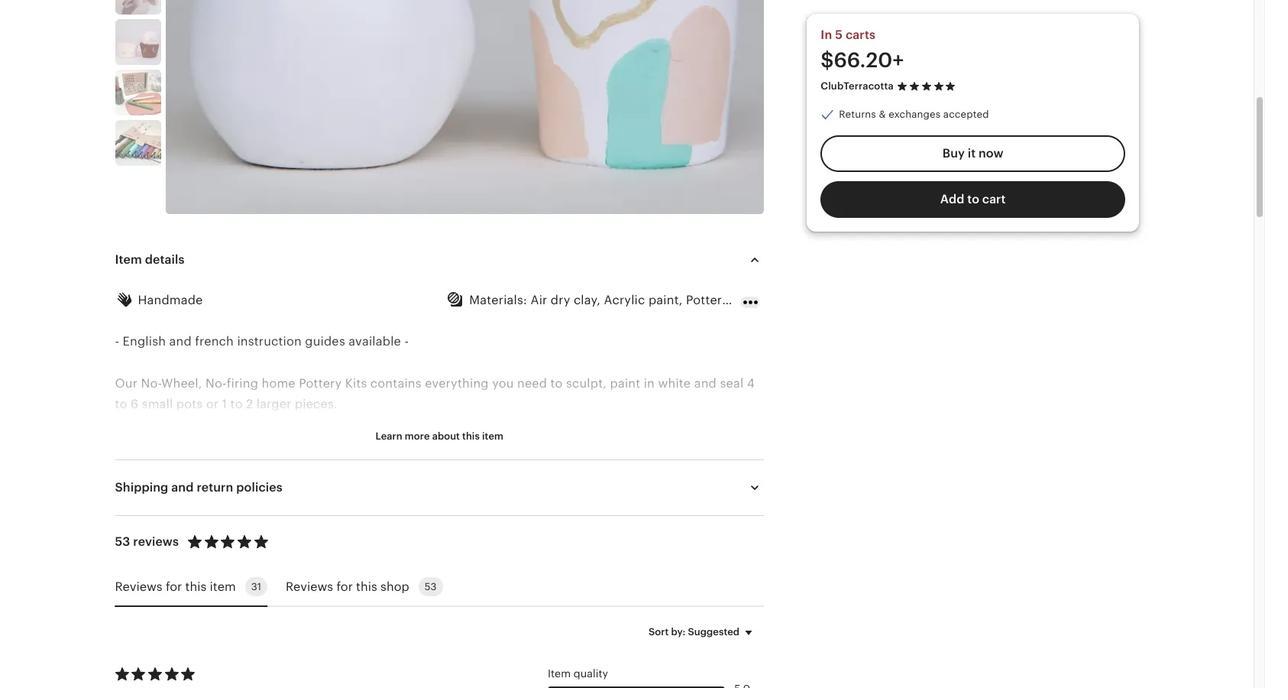 Task type: describe. For each thing, give the bounding box(es) containing it.
ourselves
[[160, 501, 217, 514]]

0 vertical spatial it's
[[699, 501, 715, 514]]

in inside our no-wheel, no-firing home pottery kits contains everything you need to sculpt, paint in white and seal 4 to 6 small pots or 1 to 2 larger pieces.
[[644, 377, 655, 390]]

0 horizontal spatial in
[[180, 480, 191, 493]]

clubterracotta
[[821, 80, 894, 92]]

objective
[[589, 439, 644, 452]]

but
[[302, 522, 322, 535]]

scientifically
[[175, 522, 250, 535]]

not
[[151, 522, 171, 535]]

acrylic
[[604, 294, 646, 307]]

one
[[358, 501, 381, 514]]

to inside button
[[968, 193, 980, 206]]

that
[[528, 480, 551, 493]]

53 reviews
[[115, 535, 179, 548]]

bags
[[133, 668, 162, 681]]

tab list containing reviews for this item
[[115, 568, 765, 607]]

wheel,
[[162, 377, 202, 390]]

1 horizontal spatial to
[[703, 480, 717, 493]]

time.
[[463, 501, 493, 514]]

in
[[821, 28, 832, 41]]

1 vertical spatial dry
[[199, 668, 219, 681]]

2 horizontal spatial of
[[648, 439, 660, 452]]

activity
[[481, 480, 524, 493]]

everything
[[425, 377, 489, 390]]

1 their from the left
[[180, 460, 208, 473]]

carts
[[846, 28, 876, 41]]

mental
[[269, 501, 310, 514]]

shipping and return policies
[[115, 481, 283, 494]]

policies
[[236, 481, 283, 494]]

reduces
[[605, 501, 653, 514]]

item details button
[[101, 242, 778, 278]]

1 vertical spatial clay
[[222, 668, 246, 681]]

guides
[[305, 335, 345, 348]]

by
[[462, 439, 477, 452]]

53 for 53
[[425, 581, 437, 593]]

learn
[[376, 431, 403, 442]]

reviews for reviews for this item
[[115, 580, 163, 593]]

at
[[438, 501, 449, 514]]

pots
[[176, 397, 203, 410]]

for for shop
[[337, 580, 353, 593]]

return
[[197, 481, 233, 494]]

this inside learn more about this item dropdown button
[[463, 431, 480, 442]]

shop
[[381, 580, 410, 593]]

1 vertical spatial 1
[[274, 668, 279, 681]]

creative
[[429, 480, 477, 493]]

item for item quality
[[548, 668, 571, 680]]

and inside dropdown button
[[171, 481, 194, 494]]

handmade
[[138, 294, 203, 307]]

1 horizontal spatial is
[[555, 480, 564, 493]]

buy
[[943, 147, 965, 160]]

tools,
[[733, 294, 766, 307]]

sort by: suggested
[[649, 626, 740, 638]]

shipping and return policies button
[[101, 470, 778, 506]]

to left 6
[[115, 397, 127, 410]]

1 horizontal spatial stress,
[[657, 501, 695, 514]]

-------------
[[115, 605, 172, 618]]

far
[[568, 480, 584, 493]]

1 inside our no-wheel, no-firing home pottery kits contains everything you need to sculpt, paint in white and seal 4 to 6 small pots or 1 to 2 larger pieces.
[[222, 397, 227, 410]]

0 vertical spatial with
[[537, 439, 563, 452]]

pottery for kits
[[299, 377, 342, 390]]

working
[[496, 501, 545, 514]]

2 horizontal spatial 2
[[298, 668, 305, 681]]

to up far
[[576, 460, 589, 473]]

health,
[[314, 501, 355, 514]]

close
[[286, 460, 318, 473]]

terracotta
[[146, 439, 208, 452]]

content:
[[140, 584, 191, 597]]

kits inside our no-wheel, no-firing home pottery kits contains everything you need to sculpt, paint in white and seal 4 to 6 small pots or 1 to 2 larger pieces.
[[345, 377, 367, 390]]

believe
[[325, 522, 368, 535]]

reviews
[[133, 535, 179, 548]]

to right "(for"
[[283, 668, 295, 681]]

learn more about this item button
[[364, 423, 515, 451]]

2 their from the left
[[337, 460, 365, 473]]

0 vertical spatial to
[[413, 460, 427, 473]]

item inside dropdown button
[[482, 431, 504, 442]]

club terracotta paint pens for pottery project in air dry clay image
[[115, 69, 161, 115]]

reviews for this item
[[115, 580, 236, 593]]

care
[[115, 501, 141, 514]]

larger
[[257, 397, 292, 410]]

- english and french instruction guides available -
[[115, 335, 409, 348]]

air
[[181, 668, 196, 681]]

adult clay kit start pottery at home perfect gift for a image 7 image
[[115, 0, 161, 14]]

returns & exchanges accepted
[[839, 109, 989, 120]]

bringing
[[663, 439, 714, 452]]

&
[[879, 109, 886, 120]]

a up screens
[[224, 439, 231, 452]]

add to cart button
[[821, 181, 1126, 218]]

kits content:
[[115, 584, 191, 597]]

1 vertical spatial it's
[[392, 522, 409, 535]]

brushes,
[[802, 294, 854, 307]]

reviews for reviews for this shop
[[286, 580, 333, 593]]

0 horizontal spatial from
[[148, 460, 177, 473]]

relieve
[[430, 460, 470, 473]]

this for reviews for this shop
[[356, 580, 378, 593]]

- 2 bags of air dry clay (for 1 to 2 people)
[[115, 668, 354, 681]]

0 vertical spatial is
[[211, 439, 220, 452]]

materials: air dry clay, acrylic paint, pottery tools, paint brushes, clay
[[470, 294, 883, 307]]

boobie pots image
[[115, 19, 161, 65]]

us,
[[372, 522, 389, 535]]

proven,
[[253, 522, 298, 535]]

to right close at left bottom
[[321, 460, 334, 473]]

in 5 carts $66.20+
[[821, 28, 904, 72]]

pot
[[414, 501, 434, 514]]

back
[[629, 460, 657, 473]]

quality
[[574, 668, 609, 680]]

add to cart
[[941, 193, 1006, 206]]

people
[[717, 439, 759, 452]]

seal
[[720, 377, 744, 390]]

through
[[319, 480, 367, 493]]

instruction
[[237, 335, 302, 348]]

english
[[123, 335, 166, 348]]

contains
[[371, 377, 422, 390]]

learn more about this item
[[376, 431, 504, 442]]

collective
[[473, 460, 531, 473]]

now
[[979, 147, 1004, 160]]

materials:
[[470, 294, 528, 307]]

item quality
[[548, 668, 609, 680]]



Task type: locate. For each thing, give the bounding box(es) containing it.
$66.20+
[[821, 49, 904, 72]]

6
[[131, 397, 139, 410]]

0 horizontal spatial the
[[195, 480, 214, 493]]

paint,
[[649, 294, 683, 307]]

the
[[566, 439, 586, 452], [195, 480, 214, 493]]

item right by
[[482, 431, 504, 442]]

pottery up pieces.
[[299, 377, 342, 390]]

1 horizontal spatial our
[[675, 460, 695, 473]]

1 right "(for"
[[274, 668, 279, 681]]

in up ourselves
[[180, 480, 191, 493]]

kits left contains
[[345, 377, 367, 390]]

0 horizontal spatial 53
[[115, 535, 130, 548]]

0 horizontal spatial of
[[144, 501, 157, 514]]

0 horizontal spatial is
[[211, 439, 220, 452]]

1 horizontal spatial this
[[356, 580, 378, 593]]

is
[[211, 439, 220, 452], [555, 480, 564, 493]]

more
[[405, 431, 430, 442]]

0 vertical spatial clay
[[578, 501, 602, 514]]

0 horizontal spatial item
[[210, 580, 236, 593]]

0 vertical spatial stress,
[[534, 460, 573, 473]]

no- right our
[[141, 377, 162, 390]]

to down firing
[[231, 397, 243, 410]]

need
[[518, 377, 547, 390]]

1 horizontal spatial dry
[[551, 294, 571, 307]]

our
[[675, 460, 695, 473], [699, 460, 719, 473], [246, 501, 266, 514]]

1 no- from the left
[[141, 377, 162, 390]]

0 vertical spatial small
[[142, 397, 173, 410]]

reviews for this shop
[[286, 580, 410, 593]]

it's left proven!
[[699, 501, 715, 514]]

0 horizontal spatial it's
[[392, 522, 409, 535]]

item inside dropdown button
[[115, 253, 142, 266]]

founded
[[324, 439, 374, 452]]

present
[[217, 480, 263, 493]]

home
[[262, 377, 296, 390]]

0 horizontal spatial clay
[[222, 668, 246, 681]]

0 vertical spatial pottery
[[686, 294, 729, 307]]

our down bringing
[[675, 460, 695, 473]]

0 horizontal spatial reviews
[[115, 580, 163, 593]]

1 vertical spatial item
[[210, 580, 236, 593]]

small inside club terracotta is a small business founded and managed by a woman with the objective of bringing people away from their screens and close to their hearts. to relieve collective stress, to come back in our our two hands and in the present moment through a fun and creative activity that is far from performance. to take care of ourselves and our mental health, one little pot at a time. working with clay reduces stress, it's proven! (well, not scientifically proven, but believe us, it's true!).
[[234, 439, 265, 452]]

reviews right 31
[[286, 580, 333, 593]]

to right need
[[551, 377, 563, 390]]

2 for from the left
[[337, 580, 353, 593]]

and inside our no-wheel, no-firing home pottery kits contains everything you need to sculpt, paint in white and seal 4 to 6 small pots or 1 to 2 larger pieces.
[[695, 377, 717, 390]]

0 vertical spatial dry
[[551, 294, 571, 307]]

little
[[384, 501, 411, 514]]

of left air
[[165, 668, 178, 681]]

kits up -------------
[[115, 584, 137, 597]]

1 vertical spatial is
[[555, 480, 564, 493]]

stress, up that
[[534, 460, 573, 473]]

fun
[[381, 480, 400, 493]]

1 horizontal spatial 2
[[246, 397, 253, 410]]

2 inside our no-wheel, no-firing home pottery kits contains everything you need to sculpt, paint in white and seal 4 to 6 small pots or 1 to 2 larger pieces.
[[246, 397, 253, 410]]

come
[[592, 460, 625, 473]]

of
[[648, 439, 660, 452], [144, 501, 157, 514], [165, 668, 178, 681]]

air
[[531, 294, 548, 307]]

stress, down performance. at the bottom of the page
[[657, 501, 695, 514]]

0 horizontal spatial stress,
[[534, 460, 573, 473]]

1 horizontal spatial their
[[337, 460, 365, 473]]

no- up "or"
[[206, 377, 227, 390]]

reviews up -------------
[[115, 580, 163, 593]]

it
[[968, 147, 976, 160]]

2 left bags
[[123, 668, 130, 681]]

0 horizontal spatial for
[[166, 580, 182, 593]]

our no-wheel, no-firing home pottery kits contains everything you need to sculpt, paint in white and seal 4 to 6 small pots or 1 to 2 larger pieces.
[[115, 377, 755, 410]]

hearts.
[[368, 460, 409, 473]]

2 horizontal spatial in
[[661, 460, 672, 473]]

2 horizontal spatial our
[[699, 460, 719, 473]]

1 vertical spatial of
[[144, 501, 157, 514]]

to down managed
[[413, 460, 427, 473]]

our left two
[[699, 460, 719, 473]]

0 vertical spatial 1
[[222, 397, 227, 410]]

0 vertical spatial 53
[[115, 535, 130, 548]]

business
[[269, 439, 321, 452]]

(for
[[250, 668, 271, 681]]

a right by
[[480, 439, 487, 452]]

you
[[492, 377, 514, 390]]

1 horizontal spatial it's
[[699, 501, 715, 514]]

clay inside club terracotta is a small business founded and managed by a woman with the objective of bringing people away from their screens and close to their hearts. to relieve collective stress, to come back in our our two hands and in the present moment through a fun and creative activity that is far from performance. to take care of ourselves and our mental health, one little pot at a time. working with clay reduces stress, it's proven! (well, not scientifically proven, but believe us, it's true!).
[[578, 501, 602, 514]]

2 vertical spatial in
[[180, 480, 191, 493]]

moment
[[266, 480, 316, 493]]

the left the objective
[[566, 439, 586, 452]]

it's right us,
[[392, 522, 409, 535]]

the up ourselves
[[195, 480, 214, 493]]

1 reviews from the left
[[115, 580, 163, 593]]

1 for from the left
[[166, 580, 182, 593]]

2 horizontal spatial this
[[463, 431, 480, 442]]

1 horizontal spatial in
[[644, 377, 655, 390]]

53 for 53 reviews
[[115, 535, 130, 548]]

for for item
[[166, 580, 182, 593]]

buy it now
[[943, 147, 1004, 160]]

0 horizontal spatial pottery
[[299, 377, 342, 390]]

2 reviews from the left
[[286, 580, 333, 593]]

returns
[[839, 109, 876, 120]]

1
[[222, 397, 227, 410], [274, 668, 279, 681]]

a
[[224, 439, 231, 452], [480, 439, 487, 452], [370, 480, 377, 493], [452, 501, 459, 514]]

item details
[[115, 253, 185, 266]]

accepted
[[944, 109, 989, 120]]

pottery for tools,
[[686, 294, 729, 307]]

in right "paint"
[[644, 377, 655, 390]]

clay left "(for"
[[222, 668, 246, 681]]

1 vertical spatial kits
[[115, 584, 137, 597]]

1 vertical spatial 53
[[425, 581, 437, 593]]

1 horizontal spatial of
[[165, 668, 178, 681]]

tab list
[[115, 568, 765, 607]]

true!).
[[412, 522, 448, 535]]

0 horizontal spatial our
[[246, 501, 266, 514]]

2 vertical spatial of
[[165, 668, 178, 681]]

pieces.
[[295, 397, 338, 410]]

this
[[463, 431, 480, 442], [185, 580, 207, 593], [356, 580, 378, 593]]

0 horizontal spatial no-
[[141, 377, 162, 390]]

white
[[659, 377, 691, 390]]

their down founded
[[337, 460, 365, 473]]

2 no- from the left
[[206, 377, 227, 390]]

item left details
[[115, 253, 142, 266]]

performance.
[[619, 480, 700, 493]]

1 horizontal spatial kits
[[345, 377, 367, 390]]

for
[[166, 580, 182, 593], [337, 580, 353, 593]]

sort
[[649, 626, 669, 638]]

with down far
[[549, 501, 574, 514]]

clay,
[[574, 294, 601, 307]]

people)
[[309, 668, 354, 681]]

our down policies
[[246, 501, 266, 514]]

1 horizontal spatial from
[[587, 480, 615, 493]]

our
[[115, 377, 138, 390]]

clay
[[857, 294, 883, 307]]

1 horizontal spatial no-
[[206, 377, 227, 390]]

0 horizontal spatial this
[[185, 580, 207, 593]]

53 down (well,
[[115, 535, 130, 548]]

1 vertical spatial item
[[548, 668, 571, 680]]

1 horizontal spatial reviews
[[286, 580, 333, 593]]

0 vertical spatial item
[[482, 431, 504, 442]]

1 vertical spatial the
[[195, 480, 214, 493]]

to
[[413, 460, 427, 473], [703, 480, 717, 493]]

a left the 'fun'
[[370, 480, 377, 493]]

is up screens
[[211, 439, 220, 452]]

small inside our no-wheel, no-firing home pottery kits contains everything you need to sculpt, paint in white and seal 4 to 6 small pots or 1 to 2 larger pieces.
[[142, 397, 173, 410]]

for up -------------
[[166, 580, 182, 593]]

club terracotta is a small business founded and managed by a woman with the objective of bringing people away from their screens and close to their hearts. to relieve collective stress, to come back in our our two hands and in the present moment through a fun and creative activity that is far from performance. to take care of ourselves and our mental health, one little pot at a time. working with clay reduces stress, it's proven! (well, not scientifically proven, but believe us, it's true!).
[[115, 439, 764, 535]]

to left take
[[703, 480, 717, 493]]

1 vertical spatial stress,
[[657, 501, 695, 514]]

0 horizontal spatial kits
[[115, 584, 137, 597]]

clay
[[578, 501, 602, 514], [222, 668, 246, 681]]

woman
[[491, 439, 534, 452]]

adult clay kit start pottery at home perfect gift for a image 10 image
[[115, 120, 161, 166]]

small up screens
[[234, 439, 265, 452]]

1 vertical spatial to
[[703, 480, 717, 493]]

1 vertical spatial in
[[661, 460, 672, 473]]

to
[[968, 193, 980, 206], [551, 377, 563, 390], [115, 397, 127, 410], [231, 397, 243, 410], [321, 460, 334, 473], [576, 460, 589, 473], [283, 668, 295, 681]]

0 vertical spatial of
[[648, 439, 660, 452]]

from down terracotta
[[148, 460, 177, 473]]

1 horizontal spatial small
[[234, 439, 265, 452]]

from down come
[[587, 480, 615, 493]]

53 inside tab list
[[425, 581, 437, 593]]

1 horizontal spatial clay
[[578, 501, 602, 514]]

french
[[195, 335, 234, 348]]

(well,
[[115, 522, 148, 535]]

buy it now button
[[821, 135, 1126, 172]]

clay down far
[[578, 501, 602, 514]]

0 vertical spatial item
[[115, 253, 142, 266]]

paint
[[610, 377, 641, 390]]

their up shipping and return policies
[[180, 460, 208, 473]]

exchanges
[[889, 109, 941, 120]]

this for reviews for this item
[[185, 580, 207, 593]]

with
[[537, 439, 563, 452], [549, 501, 574, 514]]

1 horizontal spatial pottery
[[686, 294, 729, 307]]

0 horizontal spatial dry
[[199, 668, 219, 681]]

pottery left tools,
[[686, 294, 729, 307]]

and
[[169, 335, 192, 348], [695, 377, 717, 390], [378, 439, 400, 452], [261, 460, 283, 473], [155, 480, 177, 493], [404, 480, 426, 493], [171, 481, 194, 494], [220, 501, 243, 514]]

1 vertical spatial from
[[587, 480, 615, 493]]

item for item details
[[115, 253, 142, 266]]

0 horizontal spatial 2
[[123, 668, 130, 681]]

kits
[[345, 377, 367, 390], [115, 584, 137, 597]]

item left quality
[[548, 668, 571, 680]]

1 horizontal spatial 1
[[274, 668, 279, 681]]

stress,
[[534, 460, 573, 473], [657, 501, 695, 514]]

1 horizontal spatial the
[[566, 439, 586, 452]]

item
[[482, 431, 504, 442], [210, 580, 236, 593]]

0 vertical spatial the
[[566, 439, 586, 452]]

53 right shop
[[425, 581, 437, 593]]

item left 31
[[210, 580, 236, 593]]

1 vertical spatial pottery
[[299, 377, 342, 390]]

of down the shipping
[[144, 501, 157, 514]]

about
[[432, 431, 460, 442]]

hands
[[115, 480, 151, 493]]

0 vertical spatial from
[[148, 460, 177, 473]]

0 horizontal spatial item
[[115, 253, 142, 266]]

0 horizontal spatial 1
[[222, 397, 227, 410]]

take
[[720, 480, 745, 493]]

is left far
[[555, 480, 564, 493]]

to left cart
[[968, 193, 980, 206]]

proven!
[[719, 501, 764, 514]]

small
[[142, 397, 173, 410], [234, 439, 265, 452]]

a right at
[[452, 501, 459, 514]]

it's
[[699, 501, 715, 514], [392, 522, 409, 535]]

in up performance. at the bottom of the page
[[661, 460, 672, 473]]

for left shop
[[337, 580, 353, 593]]

1 horizontal spatial 53
[[425, 581, 437, 593]]

details
[[145, 253, 185, 266]]

2 down firing
[[246, 397, 253, 410]]

2 left the people)
[[298, 668, 305, 681]]

cart
[[983, 193, 1006, 206]]

reviews
[[115, 580, 163, 593], [286, 580, 333, 593]]

pottery inside our no-wheel, no-firing home pottery kits contains everything you need to sculpt, paint in white and seal 4 to 6 small pots or 1 to 2 larger pieces.
[[299, 377, 342, 390]]

1 right "or"
[[222, 397, 227, 410]]

item inside tab list
[[210, 580, 236, 593]]

sculpt,
[[566, 377, 607, 390]]

0 horizontal spatial to
[[413, 460, 427, 473]]

0 vertical spatial in
[[644, 377, 655, 390]]

1 vertical spatial small
[[234, 439, 265, 452]]

1 vertical spatial with
[[549, 501, 574, 514]]

by:
[[672, 626, 686, 638]]

1 horizontal spatial item
[[482, 431, 504, 442]]

0 vertical spatial kits
[[345, 377, 367, 390]]

0 horizontal spatial their
[[180, 460, 208, 473]]

1 horizontal spatial for
[[337, 580, 353, 593]]

0 horizontal spatial small
[[142, 397, 173, 410]]

with right woman
[[537, 439, 563, 452]]

small right 6
[[142, 397, 173, 410]]

of up back
[[648, 439, 660, 452]]

1 horizontal spatial item
[[548, 668, 571, 680]]



Task type: vqa. For each thing, say whether or not it's contained in the screenshot.
rightmost Later
no



